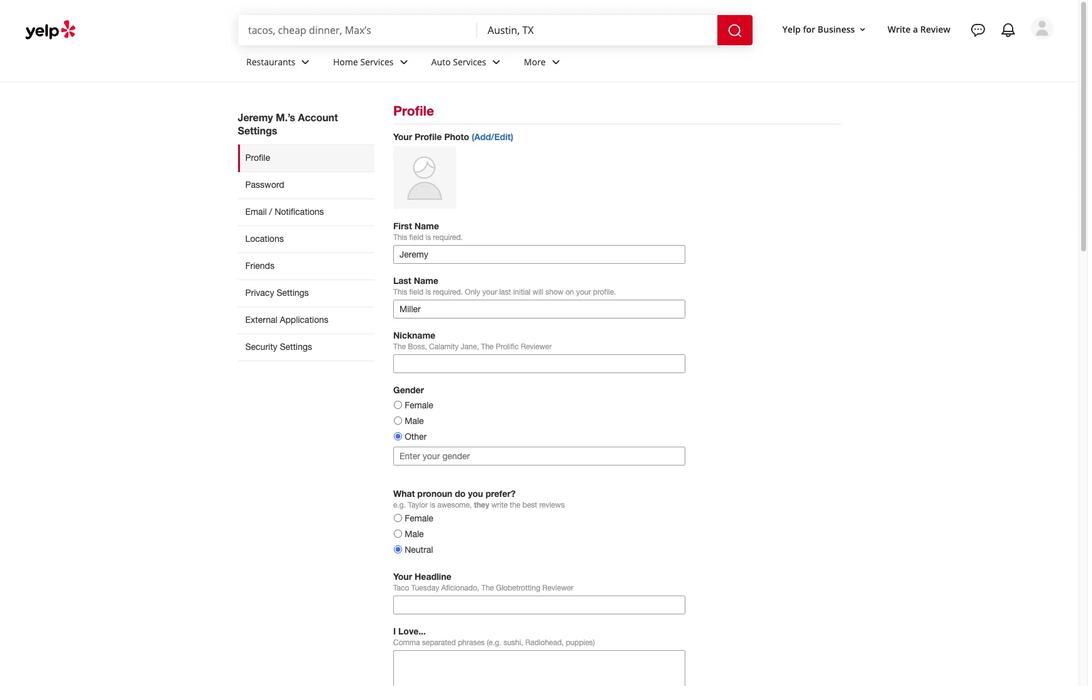 Task type: describe. For each thing, give the bounding box(es) containing it.
more
[[524, 56, 546, 68]]

auto services link
[[422, 45, 514, 82]]

required. for first
[[433, 233, 463, 242]]

user actions element
[[773, 16, 1072, 93]]

headline
[[415, 571, 452, 582]]

First Name text field
[[394, 245, 686, 264]]

locations
[[245, 234, 284, 244]]

last
[[394, 275, 412, 286]]

business
[[818, 23, 856, 35]]

calamity
[[429, 343, 459, 351]]

1 male from the top
[[405, 416, 424, 426]]

awesome,
[[438, 501, 472, 510]]

is for first
[[426, 233, 431, 242]]

Neutral radio
[[394, 546, 402, 554]]

Other radio
[[394, 433, 402, 441]]

profile.
[[593, 288, 616, 297]]

separated
[[422, 639, 456, 647]]

yelp for business
[[783, 23, 856, 35]]

name for last
[[414, 275, 439, 286]]

other
[[405, 432, 427, 442]]

e.g.
[[394, 501, 406, 510]]

password link
[[238, 172, 375, 199]]

privacy
[[245, 288, 274, 298]]

prolific
[[496, 343, 519, 351]]

settings inside jeremy m.'s account settings
[[238, 124, 277, 136]]

Female radio
[[394, 401, 402, 409]]

2 male from the top
[[405, 529, 424, 539]]

I Love... text field
[[394, 651, 686, 686]]

Find text field
[[248, 23, 468, 37]]

restaurants link
[[236, 45, 323, 82]]

settings for security
[[280, 342, 312, 352]]

your headline taco tuesday aficionado, the globetrotting reviewer
[[394, 571, 574, 593]]

home services link
[[323, 45, 422, 82]]

(add/edit) link
[[472, 131, 514, 142]]

friends
[[245, 261, 275, 271]]

1 male radio from the top
[[394, 417, 402, 425]]

(e.g.
[[487, 639, 502, 647]]

the left boss, at the left
[[394, 343, 406, 351]]

write
[[492, 501, 508, 510]]

for
[[804, 23, 816, 35]]

gender
[[394, 385, 424, 395]]

security settings link
[[238, 334, 375, 361]]

nickname the boss, calamity jane, the prolific reviewer
[[394, 330, 552, 351]]

24 chevron down v2 image for restaurants
[[298, 54, 313, 70]]

friends link
[[238, 253, 375, 280]]

globetrotting
[[496, 584, 541, 593]]

external applications
[[245, 315, 329, 325]]

puppies)
[[566, 639, 595, 647]]

Last Name text field
[[394, 300, 686, 319]]

security
[[245, 342, 278, 352]]

required. for last
[[433, 288, 463, 297]]

female for female option
[[405, 514, 434, 524]]

love...
[[399, 626, 426, 637]]

do
[[455, 488, 466, 499]]

0 vertical spatial profile
[[394, 103, 434, 119]]

jeremy m.'s account settings
[[238, 111, 338, 136]]

neutral
[[405, 545, 433, 555]]

Near text field
[[488, 23, 708, 37]]

first
[[394, 221, 412, 231]]

none field near
[[488, 23, 708, 37]]

applications
[[280, 315, 329, 325]]

show
[[546, 288, 564, 297]]

your for your profile photo (add/edit)
[[394, 131, 412, 142]]

pronoun
[[418, 488, 453, 499]]

is for last
[[426, 288, 431, 297]]

i
[[394, 626, 396, 637]]

your profile photo (add/edit)
[[394, 131, 514, 142]]

only
[[465, 288, 481, 297]]

messages image
[[971, 23, 986, 38]]

a
[[914, 23, 919, 35]]

initial
[[514, 288, 531, 297]]

you
[[468, 488, 484, 499]]

Female radio
[[394, 514, 402, 522]]

review
[[921, 23, 951, 35]]

24 chevron down v2 image
[[396, 54, 411, 70]]

is inside the what pronoun do you prefer? e.g. taylor is awesome, they write the best reviews
[[430, 501, 436, 510]]

last name this field is required. only your last initial will show on your profile.
[[394, 275, 616, 297]]

2 your from the left
[[577, 288, 591, 297]]

services for auto services
[[453, 56, 487, 68]]

field for first
[[410, 233, 424, 242]]

prefer?
[[486, 488, 516, 499]]

radiohead,
[[526, 639, 564, 647]]

taco
[[394, 584, 409, 593]]

more link
[[514, 45, 574, 82]]

none field find
[[248, 23, 468, 37]]

home services
[[333, 56, 394, 68]]

reviews
[[540, 501, 565, 510]]

on
[[566, 288, 574, 297]]

jeremy m. image
[[1032, 17, 1054, 40]]

account
[[298, 111, 338, 123]]

external
[[245, 315, 278, 325]]

jeremy
[[238, 111, 273, 123]]

i love... comma separated phrases (e.g. sushi, radiohead, puppies)
[[394, 626, 595, 647]]



Task type: locate. For each thing, give the bounding box(es) containing it.
is inside last name this field is required. only your last initial will show on your profile.
[[426, 288, 431, 297]]

name for first
[[415, 221, 439, 231]]

required.
[[433, 233, 463, 242], [433, 288, 463, 297]]

1 services from the left
[[361, 56, 394, 68]]

settings down 'jeremy'
[[238, 124, 277, 136]]

nickname
[[394, 330, 436, 341]]

this inside first name this field is required.
[[394, 233, 408, 242]]

last
[[500, 288, 511, 297]]

they
[[474, 500, 490, 510]]

will
[[533, 288, 544, 297]]

your inside your headline taco tuesday aficionado, the globetrotting reviewer
[[394, 571, 412, 582]]

None field
[[248, 23, 468, 37], [488, 23, 708, 37]]

the
[[510, 501, 521, 510]]

1 none field from the left
[[248, 23, 468, 37]]

profile
[[394, 103, 434, 119], [415, 131, 442, 142], [245, 153, 270, 163]]

your left photo
[[394, 131, 412, 142]]

auto
[[432, 56, 451, 68]]

field down last
[[410, 288, 424, 297]]

is inside first name this field is required.
[[426, 233, 431, 242]]

0 vertical spatial settings
[[238, 124, 277, 136]]

field
[[410, 233, 424, 242], [410, 288, 424, 297]]

2 horizontal spatial 24 chevron down v2 image
[[549, 54, 564, 70]]

boss,
[[408, 343, 427, 351]]

24 chevron down v2 image
[[298, 54, 313, 70], [489, 54, 504, 70], [549, 54, 564, 70]]

/
[[269, 207, 272, 217]]

0 vertical spatial female
[[405, 400, 434, 411]]

1 vertical spatial is
[[426, 288, 431, 297]]

1 required. from the top
[[433, 233, 463, 242]]

2 none field from the left
[[488, 23, 708, 37]]

1 vertical spatial required.
[[433, 288, 463, 297]]

1 your from the top
[[394, 131, 412, 142]]

reviewer up nickname text box
[[521, 343, 552, 351]]

this for last
[[394, 288, 408, 297]]

write
[[888, 23, 911, 35]]

Male radio
[[394, 417, 402, 425], [394, 530, 402, 538]]

settings for privacy
[[277, 288, 309, 298]]

this inside last name this field is required. only your last initial will show on your profile.
[[394, 288, 408, 297]]

2 your from the top
[[394, 571, 412, 582]]

1 female from the top
[[405, 400, 434, 411]]

your up taco
[[394, 571, 412, 582]]

jane,
[[461, 343, 479, 351]]

privacy settings link
[[238, 280, 375, 307]]

field down first
[[410, 233, 424, 242]]

the for headline
[[482, 584, 494, 593]]

1 horizontal spatial none field
[[488, 23, 708, 37]]

services right the auto
[[453, 56, 487, 68]]

the inside your headline taco tuesday aficionado, the globetrotting reviewer
[[482, 584, 494, 593]]

2 required. from the top
[[433, 288, 463, 297]]

services for home services
[[361, 56, 394, 68]]

email / notifications
[[245, 207, 324, 217]]

external applications link
[[238, 307, 375, 334]]

1 this from the top
[[394, 233, 408, 242]]

1 vertical spatial profile
[[415, 131, 442, 142]]

0 vertical spatial field
[[410, 233, 424, 242]]

24 chevron down v2 image right more
[[549, 54, 564, 70]]

email / notifications link
[[238, 199, 375, 226]]

2 this from the top
[[394, 288, 408, 297]]

settings up external applications
[[277, 288, 309, 298]]

1 vertical spatial female
[[405, 514, 434, 524]]

your left the last
[[483, 288, 497, 297]]

Your Headline text field
[[394, 596, 686, 615]]

none field up business categories element
[[488, 23, 708, 37]]

1 24 chevron down v2 image from the left
[[298, 54, 313, 70]]

2 female from the top
[[405, 514, 434, 524]]

0 horizontal spatial your
[[483, 288, 497, 297]]

female for female radio
[[405, 400, 434, 411]]

None search field
[[238, 15, 755, 45]]

notifications image
[[1001, 23, 1016, 38]]

m.'s
[[276, 111, 295, 123]]

reviewer for the
[[521, 343, 552, 351]]

1 vertical spatial name
[[414, 275, 439, 286]]

0 vertical spatial reviewer
[[521, 343, 552, 351]]

0 vertical spatial your
[[394, 131, 412, 142]]

none field up home services
[[248, 23, 468, 37]]

field inside first name this field is required.
[[410, 233, 424, 242]]

aficionado,
[[442, 584, 480, 593]]

2 field from the top
[[410, 288, 424, 297]]

3 24 chevron down v2 image from the left
[[549, 54, 564, 70]]

locations link
[[238, 226, 375, 253]]

1 vertical spatial reviewer
[[543, 584, 574, 593]]

1 horizontal spatial 24 chevron down v2 image
[[489, 54, 504, 70]]

home
[[333, 56, 358, 68]]

password
[[245, 180, 284, 190]]

settings down applications
[[280, 342, 312, 352]]

write a review link
[[883, 18, 956, 41]]

the right aficionado,
[[482, 584, 494, 593]]

taylor
[[408, 501, 428, 510]]

0 vertical spatial male
[[405, 416, 424, 426]]

field for last
[[410, 288, 424, 297]]

Enter your gender text field
[[394, 447, 686, 466]]

2 services from the left
[[453, 56, 487, 68]]

1 vertical spatial settings
[[277, 288, 309, 298]]

24 chevron down v2 image for more
[[549, 54, 564, 70]]

your for your headline taco tuesday aficionado, the globetrotting reviewer
[[394, 571, 412, 582]]

male up neutral
[[405, 529, 424, 539]]

business categories element
[[236, 45, 1054, 82]]

your
[[483, 288, 497, 297], [577, 288, 591, 297]]

sushi,
[[504, 639, 523, 647]]

reviewer for headline
[[543, 584, 574, 593]]

24 chevron down v2 image inside more link
[[549, 54, 564, 70]]

Nickname text field
[[394, 355, 686, 373]]

your right "on"
[[577, 288, 591, 297]]

required. inside first name this field is required.
[[433, 233, 463, 242]]

1 horizontal spatial services
[[453, 56, 487, 68]]

field inside last name this field is required. only your last initial will show on your profile.
[[410, 288, 424, 297]]

search image
[[728, 23, 743, 38]]

this
[[394, 233, 408, 242], [394, 288, 408, 297]]

comma
[[394, 639, 420, 647]]

1 vertical spatial male
[[405, 529, 424, 539]]

first name this field is required.
[[394, 221, 463, 242]]

settings
[[238, 124, 277, 136], [277, 288, 309, 298], [280, 342, 312, 352]]

1 vertical spatial male radio
[[394, 530, 402, 538]]

this down first
[[394, 233, 408, 242]]

notifications
[[275, 207, 324, 217]]

2 vertical spatial profile
[[245, 153, 270, 163]]

0 vertical spatial male radio
[[394, 417, 402, 425]]

yelp for business button
[[778, 18, 873, 41]]

name right first
[[415, 221, 439, 231]]

0 horizontal spatial services
[[361, 56, 394, 68]]

reviewer
[[521, 343, 552, 351], [543, 584, 574, 593]]

1 vertical spatial your
[[394, 571, 412, 582]]

reviewer inside your headline taco tuesday aficionado, the globetrotting reviewer
[[543, 584, 574, 593]]

name inside last name this field is required. only your last initial will show on your profile.
[[414, 275, 439, 286]]

profile up your profile photo (add/edit)
[[394, 103, 434, 119]]

24 chevron down v2 image for auto services
[[489, 54, 504, 70]]

0 vertical spatial is
[[426, 233, 431, 242]]

what pronoun do you prefer? e.g. taylor is awesome, they write the best reviews
[[394, 488, 565, 510]]

2 vertical spatial settings
[[280, 342, 312, 352]]

privacy settings
[[245, 288, 309, 298]]

male
[[405, 416, 424, 426], [405, 529, 424, 539]]

photo
[[445, 131, 469, 142]]

profile up password
[[245, 153, 270, 163]]

1 horizontal spatial your
[[577, 288, 591, 297]]

restaurants
[[246, 56, 296, 68]]

yelp
[[783, 23, 801, 35]]

this down last
[[394, 288, 408, 297]]

female down taylor
[[405, 514, 434, 524]]

1 field from the top
[[410, 233, 424, 242]]

this for first
[[394, 233, 408, 242]]

16 chevron down v2 image
[[858, 24, 868, 34]]

2 male radio from the top
[[394, 530, 402, 538]]

reviewer up your headline "text box"
[[543, 584, 574, 593]]

phrases
[[458, 639, 485, 647]]

auto services
[[432, 56, 487, 68]]

0 vertical spatial this
[[394, 233, 408, 242]]

male radio up neutral radio
[[394, 530, 402, 538]]

2 24 chevron down v2 image from the left
[[489, 54, 504, 70]]

services
[[361, 56, 394, 68], [453, 56, 487, 68]]

2 vertical spatial is
[[430, 501, 436, 510]]

1 your from the left
[[483, 288, 497, 297]]

profile link
[[238, 145, 375, 172]]

profile inside 'link'
[[245, 153, 270, 163]]

female down gender
[[405, 400, 434, 411]]

reviewer inside the 'nickname the boss, calamity jane, the prolific reviewer'
[[521, 343, 552, 351]]

the for the
[[481, 343, 494, 351]]

0 vertical spatial required.
[[433, 233, 463, 242]]

1 vertical spatial field
[[410, 288, 424, 297]]

male up other
[[405, 416, 424, 426]]

email
[[245, 207, 267, 217]]

security settings
[[245, 342, 312, 352]]

24 chevron down v2 image right 'restaurants'
[[298, 54, 313, 70]]

tuesday
[[412, 584, 440, 593]]

1 vertical spatial this
[[394, 288, 408, 297]]

(add/edit)
[[472, 131, 514, 142]]

0 horizontal spatial none field
[[248, 23, 468, 37]]

best
[[523, 501, 538, 510]]

name inside first name this field is required.
[[415, 221, 439, 231]]

0 horizontal spatial 24 chevron down v2 image
[[298, 54, 313, 70]]

0 vertical spatial name
[[415, 221, 439, 231]]

required. inside last name this field is required. only your last initial will show on your profile.
[[433, 288, 463, 297]]

24 chevron down v2 image right auto services
[[489, 54, 504, 70]]

services left 24 chevron down v2 image
[[361, 56, 394, 68]]

male radio down female radio
[[394, 417, 402, 425]]

profile left photo
[[415, 131, 442, 142]]

what
[[394, 488, 415, 499]]

24 chevron down v2 image inside auto services link
[[489, 54, 504, 70]]

write a review
[[888, 23, 951, 35]]

name right last
[[414, 275, 439, 286]]

24 chevron down v2 image inside restaurants link
[[298, 54, 313, 70]]

the right jane,
[[481, 343, 494, 351]]



Task type: vqa. For each thing, say whether or not it's contained in the screenshot.
the rightmost McDonald's icon
no



